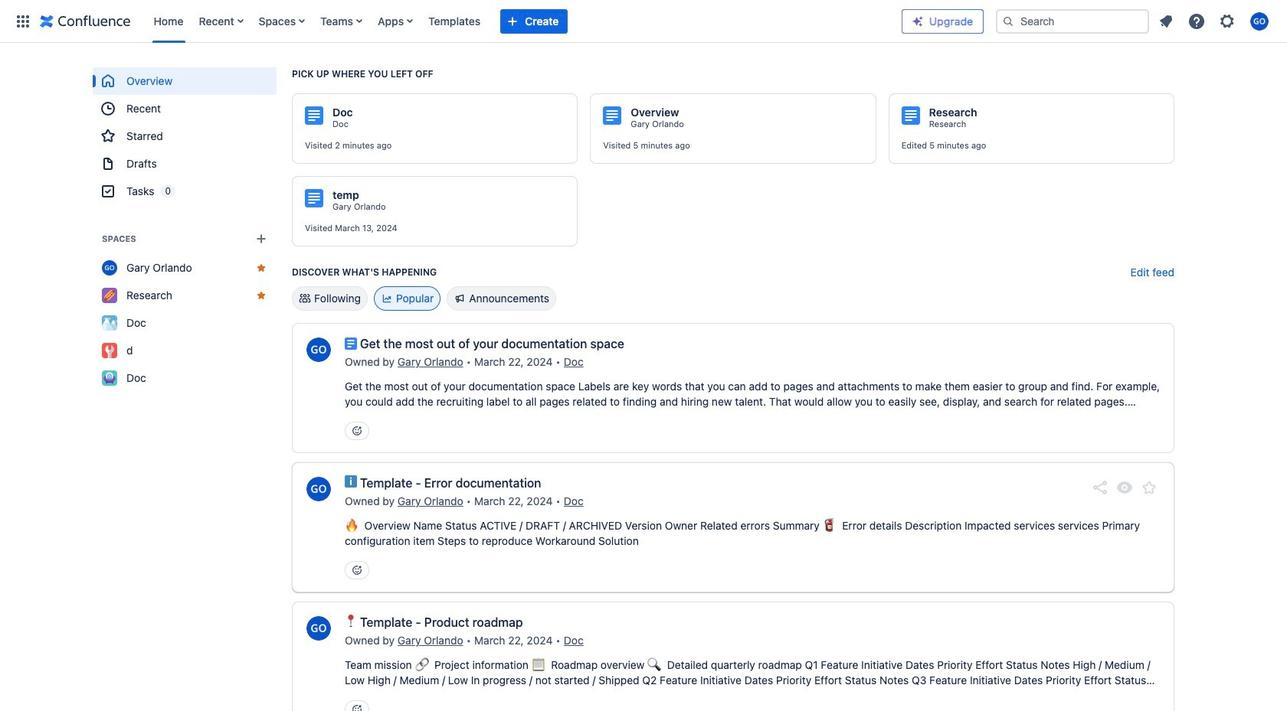Task type: vqa. For each thing, say whether or not it's contained in the screenshot.
Team
no



Task type: describe. For each thing, give the bounding box(es) containing it.
create a space image
[[252, 230, 271, 248]]

search image
[[1002, 15, 1015, 27]]

notification icon image
[[1157, 12, 1176, 30]]

more information about gary orlando image for add reaction image
[[305, 336, 333, 364]]

1 add reaction image from the top
[[351, 565, 363, 577]]

global element
[[9, 0, 902, 43]]

unwatch image
[[1116, 479, 1134, 497]]

unstar this space image
[[255, 262, 267, 274]]

list for premium icon
[[1153, 7, 1278, 35]]



Task type: locate. For each thing, give the bounding box(es) containing it.
premium image
[[912, 15, 924, 27]]

settings icon image
[[1219, 12, 1237, 30]]

unstar this space image
[[255, 290, 267, 302]]

banner
[[0, 0, 1288, 43]]

1 vertical spatial add reaction image
[[351, 704, 363, 712]]

0 vertical spatial more information about gary orlando image
[[305, 336, 333, 364]]

2 vertical spatial more information about gary orlando image
[[305, 615, 333, 643]]

your profile and preferences image
[[1251, 12, 1269, 30]]

1 more information about gary orlando image from the top
[[305, 336, 333, 364]]

:round_pushpin: image
[[345, 615, 357, 628]]

1 horizontal spatial list
[[1153, 7, 1278, 35]]

2 add reaction image from the top
[[351, 704, 363, 712]]

more information about gary orlando image for 2nd add reaction icon from the top of the page
[[305, 615, 333, 643]]

0 vertical spatial add reaction image
[[351, 565, 363, 577]]

confluence image
[[40, 12, 131, 30], [40, 12, 131, 30]]

:round_pushpin: image
[[345, 615, 357, 628]]

list
[[146, 0, 902, 43], [1153, 7, 1278, 35]]

2 more information about gary orlando image from the top
[[305, 476, 333, 504]]

3 more information about gary orlando image from the top
[[305, 615, 333, 643]]

0 horizontal spatial list
[[146, 0, 902, 43]]

add reaction image
[[351, 425, 363, 438]]

more information about gary orlando image
[[305, 336, 333, 364], [305, 476, 333, 504], [305, 615, 333, 643]]

more information about gary orlando image for 2nd add reaction icon from the bottom of the page
[[305, 476, 333, 504]]

star image
[[1140, 479, 1159, 497]]

add reaction image
[[351, 565, 363, 577], [351, 704, 363, 712]]

help icon image
[[1188, 12, 1206, 30]]

appswitcher icon image
[[14, 12, 32, 30]]

list for appswitcher icon at the top
[[146, 0, 902, 43]]

group
[[93, 67, 277, 205]]

:information_source: image
[[345, 476, 357, 488], [345, 476, 357, 488]]

share image
[[1091, 479, 1110, 497]]

1 vertical spatial more information about gary orlando image
[[305, 476, 333, 504]]

Search field
[[996, 9, 1150, 33]]

None search field
[[996, 9, 1150, 33]]



